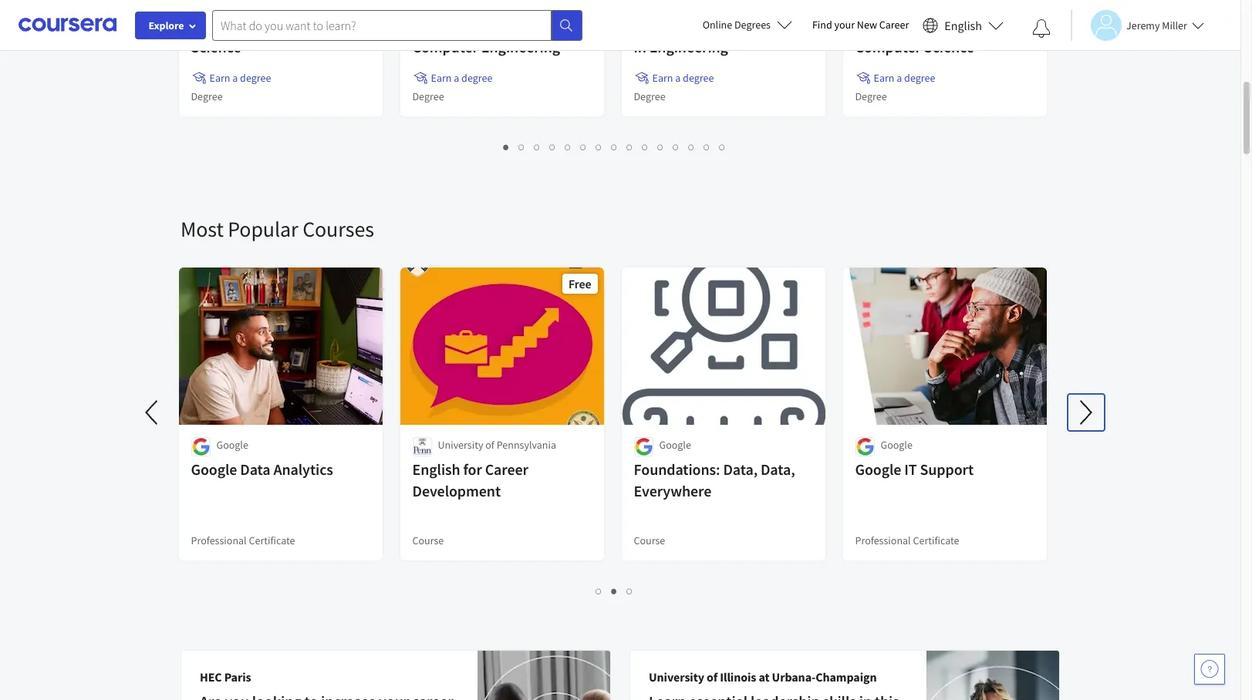 Task type: describe. For each thing, give the bounding box(es) containing it.
degree for science
[[905, 71, 936, 85]]

applied
[[255, 15, 305, 35]]

1 list from the top
[[181, 138, 1049, 156]]

career inside the find your new career link
[[880, 18, 909, 32]]

university of california, berkeley image
[[634, 0, 654, 12]]

english for english for career development
[[413, 460, 461, 479]]

6
[[581, 140, 587, 154]]

in inside master of advanced study in engineering
[[634, 37, 647, 56]]

1 button for 2 button within "most popular courses carousel" element
[[592, 583, 607, 600]]

1 data, from the left
[[724, 460, 758, 479]]

4 button
[[545, 138, 561, 156]]

a for applied
[[233, 71, 238, 85]]

jeremy miller button
[[1071, 10, 1204, 41]]

data inside 'master of applied data science'
[[308, 15, 338, 35]]

in for master of engineering in computer engineering
[[558, 15, 571, 35]]

3 for "3" button within "most popular courses carousel" element
[[627, 584, 633, 599]]

master for master of science in computer science
[[856, 15, 900, 35]]

13
[[689, 140, 701, 154]]

data inside "most popular courses carousel" element
[[241, 460, 271, 479]]

analytics
[[274, 460, 334, 479]]

study
[[765, 15, 803, 35]]

hec paris link
[[181, 651, 624, 701]]

google for it
[[881, 438, 913, 452]]

most
[[181, 215, 224, 243]]

14
[[704, 140, 717, 154]]

hec
[[200, 670, 222, 685]]

university for university of illinois at urbana-champaign
[[649, 670, 705, 685]]

google image for google data analytics
[[191, 438, 211, 457]]

english for english
[[945, 17, 982, 33]]

google image
[[634, 438, 654, 457]]

a for engineering
[[454, 71, 460, 85]]

next slide image
[[1068, 394, 1105, 431]]

15
[[720, 140, 732, 154]]

9
[[627, 140, 633, 154]]

of for advanced
[[682, 15, 695, 35]]

certificate for analytics
[[249, 534, 296, 548]]

show notifications image
[[1033, 19, 1051, 38]]

courses
[[303, 215, 374, 243]]

support
[[921, 460, 974, 479]]

4
[[550, 140, 556, 154]]

master for master of advanced study in engineering
[[634, 15, 679, 35]]

11
[[658, 140, 670, 154]]

1 for 2 button to the left
[[504, 140, 510, 154]]

master for master of engineering in computer engineering
[[413, 15, 457, 35]]

degree for master of applied data science
[[191, 90, 223, 103]]

5
[[565, 140, 571, 154]]

of for science
[[903, 15, 916, 35]]

previous slide image
[[134, 394, 171, 431]]

master of advanced study in engineering
[[634, 15, 803, 56]]

degree for advanced
[[683, 71, 714, 85]]

10 11 12 13 14 15
[[642, 140, 732, 154]]

1 button for 2 button to the left
[[499, 138, 514, 156]]

10 button
[[638, 138, 655, 156]]

at
[[759, 670, 770, 685]]

google for data,
[[660, 438, 692, 452]]

7
[[596, 140, 602, 154]]

most popular courses carousel element
[[134, 169, 1105, 613]]

google it support
[[856, 460, 974, 479]]

in for master of science in computer science
[[972, 15, 985, 35]]

a for advanced
[[676, 71, 681, 85]]

What do you want to learn? text field
[[212, 10, 552, 41]]

earn a degree for advanced
[[653, 71, 714, 85]]

university for university of pennsylvania
[[438, 438, 484, 452]]

engineering for computer
[[482, 37, 561, 56]]

course for foundations: data, data, everywhere
[[634, 534, 666, 548]]

new
[[857, 18, 877, 32]]

list inside "most popular courses carousel" element
[[181, 583, 1049, 600]]

0 horizontal spatial 2 button
[[514, 138, 530, 156]]

university of pennsylvania
[[438, 438, 557, 452]]

professional certificate for data
[[191, 534, 296, 548]]

master for master of applied data science
[[191, 15, 236, 35]]

earn a degree for engineering
[[431, 71, 493, 85]]

find
[[813, 18, 832, 32]]

of for engineering
[[460, 15, 473, 35]]

online degrees
[[703, 18, 771, 32]]

urbana-
[[772, 670, 816, 685]]

explore
[[149, 19, 184, 32]]



Task type: vqa. For each thing, say whether or not it's contained in the screenshot.
THE
no



Task type: locate. For each thing, give the bounding box(es) containing it.
2 degree from the left
[[413, 90, 445, 103]]

3 degree from the left
[[634, 90, 666, 103]]

foundations:
[[634, 460, 721, 479]]

0 horizontal spatial professional certificate
[[191, 534, 296, 548]]

university of illinois at urbana-champaign link
[[630, 651, 1062, 701]]

university
[[438, 438, 484, 452], [649, 670, 705, 685]]

a down master of advanced study in engineering
[[676, 71, 681, 85]]

master inside master of engineering in computer engineering
[[413, 15, 457, 35]]

0 vertical spatial 2
[[519, 140, 525, 154]]

degree for applied
[[240, 71, 272, 85]]

3 for "3" button associated with 2 button to the left
[[534, 140, 541, 154]]

earn down 'master of applied data science'
[[210, 71, 231, 85]]

data right applied
[[308, 15, 338, 35]]

champaign
[[816, 670, 877, 685]]

1 earn a degree from the left
[[210, 71, 272, 85]]

0 horizontal spatial 1 button
[[499, 138, 514, 156]]

2 for "3" button within "most popular courses carousel" element
[[612, 584, 618, 599]]

online
[[703, 18, 732, 32]]

1 a from the left
[[233, 71, 238, 85]]

1 vertical spatial 3 button
[[622, 583, 638, 600]]

1 horizontal spatial professional certificate
[[856, 534, 960, 548]]

of inside 'master of applied data science'
[[239, 15, 252, 35]]

foundations: data, data, everywhere
[[634, 460, 796, 501]]

paris
[[224, 670, 251, 685]]

data left analytics
[[241, 460, 271, 479]]

8 button
[[607, 138, 622, 156]]

2 horizontal spatial in
[[972, 15, 985, 35]]

earn a degree down master of engineering in computer engineering
[[431, 71, 493, 85]]

1 horizontal spatial 2
[[612, 584, 618, 599]]

2 master from the left
[[413, 15, 457, 35]]

2 earn a degree from the left
[[431, 71, 493, 85]]

0 vertical spatial 2 button
[[514, 138, 530, 156]]

university up for
[[438, 438, 484, 452]]

dartmouth college image
[[413, 0, 432, 12]]

1 degree from the left
[[191, 90, 223, 103]]

certificate down support
[[914, 534, 960, 548]]

computer for science
[[856, 37, 922, 56]]

1 horizontal spatial university
[[649, 670, 705, 685]]

course down development
[[413, 534, 444, 548]]

0 horizontal spatial 3 button
[[530, 138, 545, 156]]

3 degree from the left
[[683, 71, 714, 85]]

computer for engineering
[[413, 37, 479, 56]]

a
[[233, 71, 238, 85], [454, 71, 460, 85], [676, 71, 681, 85], [897, 71, 903, 85]]

earn
[[210, 71, 231, 85], [431, 71, 452, 85], [653, 71, 674, 85], [874, 71, 895, 85]]

jeremy miller
[[1127, 18, 1188, 32]]

university inside "most popular courses carousel" element
[[438, 438, 484, 452]]

master down university of michigan image
[[191, 15, 236, 35]]

1 horizontal spatial course
[[634, 534, 666, 548]]

9 button
[[622, 138, 638, 156]]

professional certificate down google data analytics
[[191, 534, 296, 548]]

science
[[919, 15, 969, 35], [191, 37, 241, 56], [925, 37, 975, 56]]

0 horizontal spatial english
[[413, 460, 461, 479]]

0 horizontal spatial data
[[241, 460, 271, 479]]

a down master of science in computer science
[[897, 71, 903, 85]]

0 horizontal spatial 3
[[534, 140, 541, 154]]

degree down 'master of applied data science'
[[240, 71, 272, 85]]

1 certificate from the left
[[249, 534, 296, 548]]

course for english for career development
[[413, 534, 444, 548]]

1 horizontal spatial 1 button
[[592, 583, 607, 600]]

1
[[504, 140, 510, 154], [596, 584, 602, 599]]

1 button
[[499, 138, 514, 156], [592, 583, 607, 600]]

university of colorado boulder image
[[856, 0, 875, 12]]

1 horizontal spatial 3
[[627, 584, 633, 599]]

google image up 'google it support'
[[856, 438, 875, 457]]

1 professional from the left
[[191, 534, 247, 548]]

0 horizontal spatial in
[[558, 15, 571, 35]]

earn a degree for applied
[[210, 71, 272, 85]]

1 horizontal spatial google image
[[856, 438, 875, 457]]

degree
[[191, 90, 223, 103], [413, 90, 445, 103], [634, 90, 666, 103], [856, 90, 888, 103]]

master inside 'master of applied data science'
[[191, 15, 236, 35]]

2 course from the left
[[634, 534, 666, 548]]

2 button
[[514, 138, 530, 156], [607, 583, 622, 600]]

2
[[519, 140, 525, 154], [612, 584, 618, 599]]

1 horizontal spatial computer
[[856, 37, 922, 56]]

1 degree from the left
[[240, 71, 272, 85]]

online degrees button
[[690, 8, 805, 42]]

4 earn a degree from the left
[[874, 71, 936, 85]]

earn down master of science in computer science
[[874, 71, 895, 85]]

earn a degree for science
[[874, 71, 936, 85]]

free
[[569, 276, 592, 292]]

popular
[[228, 215, 298, 243]]

0 horizontal spatial data,
[[724, 460, 758, 479]]

14 button
[[700, 138, 717, 156]]

1 vertical spatial 2
[[612, 584, 618, 599]]

google image
[[191, 438, 211, 457], [856, 438, 875, 457]]

a down master of engineering in computer engineering
[[454, 71, 460, 85]]

1 vertical spatial 1
[[596, 584, 602, 599]]

2 earn from the left
[[431, 71, 452, 85]]

english inside english for career development
[[413, 460, 461, 479]]

1 course from the left
[[413, 534, 444, 548]]

2 list from the top
[[181, 583, 1049, 600]]

master inside master of advanced study in engineering
[[634, 15, 679, 35]]

15 button
[[715, 138, 732, 156]]

english for career development
[[413, 460, 529, 501]]

computer down 'new'
[[856, 37, 922, 56]]

1 vertical spatial 3
[[627, 584, 633, 599]]

jeremy
[[1127, 18, 1160, 32]]

earn a degree down 'master of applied data science'
[[210, 71, 272, 85]]

data,
[[724, 460, 758, 479], [761, 460, 796, 479]]

13 button
[[684, 138, 701, 156]]

master
[[191, 15, 236, 35], [413, 15, 457, 35], [634, 15, 679, 35], [856, 15, 900, 35]]

a for science
[[897, 71, 903, 85]]

of inside master of engineering in computer engineering
[[460, 15, 473, 35]]

engineering for in
[[650, 37, 729, 56]]

professional
[[191, 534, 247, 548], [856, 534, 912, 548]]

degree
[[240, 71, 272, 85], [462, 71, 493, 85], [683, 71, 714, 85], [905, 71, 936, 85]]

0 vertical spatial 3 button
[[530, 138, 545, 156]]

course down everywhere
[[634, 534, 666, 548]]

degree down master of engineering in computer engineering
[[462, 71, 493, 85]]

master of science in computer science
[[856, 15, 985, 56]]

12 button
[[669, 138, 686, 156]]

earn for master of engineering in computer engineering
[[431, 71, 452, 85]]

earn down master of engineering in computer engineering
[[431, 71, 452, 85]]

master of engineering in computer engineering
[[413, 15, 571, 56]]

it
[[905, 460, 918, 479]]

4 degree from the left
[[905, 71, 936, 85]]

of for applied
[[239, 15, 252, 35]]

master of applied data science
[[191, 15, 338, 56]]

of inside "most popular courses carousel" element
[[486, 438, 495, 452]]

science inside 'master of applied data science'
[[191, 37, 241, 56]]

professional certificate for it
[[856, 534, 960, 548]]

1 horizontal spatial certificate
[[914, 534, 960, 548]]

1 vertical spatial data
[[241, 460, 271, 479]]

None search field
[[212, 10, 583, 41]]

of
[[239, 15, 252, 35], [460, 15, 473, 35], [682, 15, 695, 35], [903, 15, 916, 35], [486, 438, 495, 452], [707, 670, 718, 685]]

3 earn from the left
[[653, 71, 674, 85]]

1 inside "most popular courses carousel" element
[[596, 584, 602, 599]]

0 vertical spatial data
[[308, 15, 338, 35]]

0 horizontal spatial professional
[[191, 534, 247, 548]]

1 horizontal spatial data,
[[761, 460, 796, 479]]

pennsylvania
[[497, 438, 557, 452]]

computer inside master of science in computer science
[[856, 37, 922, 56]]

google
[[217, 438, 249, 452], [660, 438, 692, 452], [881, 438, 913, 452], [191, 460, 238, 479], [856, 460, 902, 479]]

0 horizontal spatial career
[[486, 460, 529, 479]]

1 horizontal spatial english
[[945, 17, 982, 33]]

1 button inside "most popular courses carousel" element
[[592, 583, 607, 600]]

0 vertical spatial 3
[[534, 140, 541, 154]]

4 degree from the left
[[856, 90, 888, 103]]

career right 'new'
[[880, 18, 909, 32]]

university of pennsylvania image
[[413, 438, 432, 457]]

2 degree from the left
[[462, 71, 493, 85]]

7 button
[[592, 138, 607, 156]]

1 vertical spatial 1 button
[[592, 583, 607, 600]]

3 earn a degree from the left
[[653, 71, 714, 85]]

1 horizontal spatial 2 button
[[607, 583, 622, 600]]

11 button
[[653, 138, 670, 156]]

professional certificate
[[191, 534, 296, 548], [856, 534, 960, 548]]

0 horizontal spatial computer
[[413, 37, 479, 56]]

of inside master of science in computer science
[[903, 15, 916, 35]]

explore button
[[135, 12, 206, 39]]

career down the university of pennsylvania
[[486, 460, 529, 479]]

certificate down google data analytics
[[249, 534, 296, 548]]

google image up google data analytics
[[191, 438, 211, 457]]

of for illinois
[[707, 670, 718, 685]]

earn for master of science in computer science
[[874, 71, 895, 85]]

of for pennsylvania
[[486, 438, 495, 452]]

2 inside "most popular courses carousel" element
[[612, 584, 618, 599]]

everywhere
[[634, 482, 712, 501]]

coursera image
[[19, 13, 117, 37]]

0 horizontal spatial 2
[[519, 140, 525, 154]]

8
[[612, 140, 618, 154]]

master down the university of california, berkeley image
[[634, 15, 679, 35]]

master down dartmouth college image
[[413, 15, 457, 35]]

12
[[673, 140, 686, 154]]

3 button inside "most popular courses carousel" element
[[622, 583, 638, 600]]

3 button for 2 button to the left
[[530, 138, 545, 156]]

4 master from the left
[[856, 15, 900, 35]]

3
[[534, 140, 541, 154], [627, 584, 633, 599]]

earn a degree down master of advanced study in engineering
[[653, 71, 714, 85]]

earn for master of advanced study in engineering
[[653, 71, 674, 85]]

1 professional certificate from the left
[[191, 534, 296, 548]]

in inside master of engineering in computer engineering
[[558, 15, 571, 35]]

google data analytics
[[191, 460, 334, 479]]

1 vertical spatial 2 button
[[607, 583, 622, 600]]

university of michigan image
[[191, 0, 211, 12]]

find your new career link
[[805, 15, 917, 35]]

degree for master of advanced study in engineering
[[634, 90, 666, 103]]

engineering inside master of advanced study in engineering
[[650, 37, 729, 56]]

1 horizontal spatial 1
[[596, 584, 602, 599]]

3 a from the left
[[676, 71, 681, 85]]

2 a from the left
[[454, 71, 460, 85]]

1 horizontal spatial career
[[880, 18, 909, 32]]

career inside english for career development
[[486, 460, 529, 479]]

1 horizontal spatial professional
[[856, 534, 912, 548]]

0 vertical spatial university
[[438, 438, 484, 452]]

4 earn from the left
[[874, 71, 895, 85]]

english button
[[917, 0, 1010, 50]]

computer down dartmouth college image
[[413, 37, 479, 56]]

certificate
[[249, 534, 296, 548], [914, 534, 960, 548]]

0 horizontal spatial 1
[[504, 140, 510, 154]]

1 horizontal spatial in
[[634, 37, 647, 56]]

1 google image from the left
[[191, 438, 211, 457]]

3 button
[[530, 138, 545, 156], [622, 583, 638, 600]]

illinois
[[720, 670, 757, 685]]

computer inside master of engineering in computer engineering
[[413, 37, 479, 56]]

0 vertical spatial 1 button
[[499, 138, 514, 156]]

2 professional from the left
[[856, 534, 912, 548]]

3 master from the left
[[634, 15, 679, 35]]

0 horizontal spatial course
[[413, 534, 444, 548]]

professional for it
[[856, 534, 912, 548]]

0 horizontal spatial university
[[438, 438, 484, 452]]

english
[[945, 17, 982, 33], [413, 460, 461, 479]]

2 for "3" button associated with 2 button to the left
[[519, 140, 525, 154]]

for
[[464, 460, 483, 479]]

1 computer from the left
[[413, 37, 479, 56]]

of inside master of advanced study in engineering
[[682, 15, 695, 35]]

in inside master of science in computer science
[[972, 15, 985, 35]]

4 a from the left
[[897, 71, 903, 85]]

hec paris
[[200, 670, 251, 685]]

3 button for 2 button within "most popular courses carousel" element
[[622, 583, 638, 600]]

data
[[308, 15, 338, 35], [241, 460, 271, 479]]

0 vertical spatial 1
[[504, 140, 510, 154]]

1 master from the left
[[191, 15, 236, 35]]

earn a degree down master of science in computer science
[[874, 71, 936, 85]]

0 vertical spatial career
[[880, 18, 909, 32]]

miller
[[1162, 18, 1188, 32]]

degrees
[[735, 18, 771, 32]]

university of illinois at urbana-champaign
[[649, 670, 877, 685]]

course
[[413, 534, 444, 548], [634, 534, 666, 548]]

1 horizontal spatial data
[[308, 15, 338, 35]]

career
[[880, 18, 909, 32], [486, 460, 529, 479]]

engineering
[[476, 15, 555, 35], [482, 37, 561, 56], [650, 37, 729, 56]]

in
[[558, 15, 571, 35], [972, 15, 985, 35], [634, 37, 647, 56]]

1 vertical spatial university
[[649, 670, 705, 685]]

google for data
[[217, 438, 249, 452]]

1 vertical spatial career
[[486, 460, 529, 479]]

master inside master of science in computer science
[[856, 15, 900, 35]]

university left the illinois
[[649, 670, 705, 685]]

1 for 2 button within "most popular courses carousel" element
[[596, 584, 602, 599]]

advanced
[[698, 15, 762, 35]]

2 professional certificate from the left
[[856, 534, 960, 548]]

professional certificate down it
[[856, 534, 960, 548]]

2 button inside "most popular courses carousel" element
[[607, 583, 622, 600]]

certificate for support
[[914, 534, 960, 548]]

0 horizontal spatial google image
[[191, 438, 211, 457]]

degree for master of science in computer science
[[856, 90, 888, 103]]

earn for master of applied data science
[[210, 71, 231, 85]]

a down 'master of applied data science'
[[233, 71, 238, 85]]

list
[[181, 138, 1049, 156], [181, 583, 1049, 600]]

degree for master of engineering in computer engineering
[[413, 90, 445, 103]]

6 button
[[576, 138, 592, 156]]

master down university of colorado boulder "icon"
[[856, 15, 900, 35]]

10
[[642, 140, 655, 154]]

1 horizontal spatial 3 button
[[622, 583, 638, 600]]

most popular courses
[[181, 215, 374, 243]]

0 vertical spatial list
[[181, 138, 1049, 156]]

1 earn from the left
[[210, 71, 231, 85]]

find your new career
[[813, 18, 909, 32]]

degree for engineering
[[462, 71, 493, 85]]

professional for data
[[191, 534, 247, 548]]

development
[[413, 482, 501, 501]]

help center image
[[1201, 661, 1219, 679]]

1 vertical spatial english
[[413, 460, 461, 479]]

2 certificate from the left
[[914, 534, 960, 548]]

2 computer from the left
[[856, 37, 922, 56]]

2 data, from the left
[[761, 460, 796, 479]]

your
[[835, 18, 855, 32]]

1 vertical spatial list
[[181, 583, 1049, 600]]

earn a degree
[[210, 71, 272, 85], [431, 71, 493, 85], [653, 71, 714, 85], [874, 71, 936, 85]]

0 vertical spatial english
[[945, 17, 982, 33]]

computer
[[413, 37, 479, 56], [856, 37, 922, 56]]

google image for google it support
[[856, 438, 875, 457]]

english inside button
[[945, 17, 982, 33]]

3 inside "most popular courses carousel" element
[[627, 584, 633, 599]]

degree down master of science in computer science
[[905, 71, 936, 85]]

2 google image from the left
[[856, 438, 875, 457]]

earn up 11
[[653, 71, 674, 85]]

0 horizontal spatial certificate
[[249, 534, 296, 548]]

5 button
[[561, 138, 576, 156]]

degree down master of advanced study in engineering
[[683, 71, 714, 85]]



